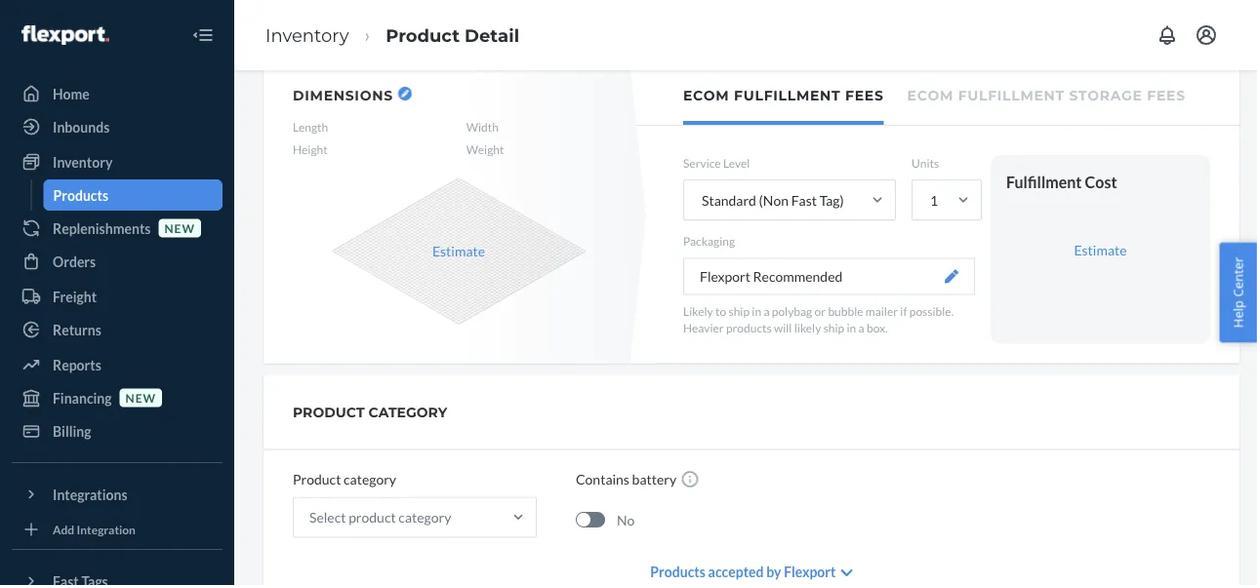 Task type: vqa. For each thing, say whether or not it's contained in the screenshot.
the top Wholesale Orders
no



Task type: locate. For each thing, give the bounding box(es) containing it.
0 vertical spatial product
[[386, 24, 460, 46]]

product
[[386, 24, 460, 46], [293, 472, 341, 488]]

inventory down "inbounds"
[[53, 154, 113, 170]]

in down bubble
[[847, 321, 857, 335]]

1 vertical spatial product
[[293, 472, 341, 488]]

1 horizontal spatial inventory
[[266, 24, 349, 46]]

estimate button
[[432, 241, 485, 261]]

1 horizontal spatial fees
[[1148, 87, 1186, 104]]

ship down bubble
[[824, 321, 845, 335]]

returns
[[53, 322, 101, 338]]

fulfillment for fees
[[734, 87, 841, 104]]

storage
[[1070, 87, 1143, 104]]

product up select
[[293, 472, 341, 488]]

tab list containing ecom fulfillment fees
[[637, 67, 1240, 126]]

fees inside tab
[[846, 87, 884, 104]]

1 horizontal spatial in
[[847, 321, 857, 335]]

0 horizontal spatial new
[[126, 391, 156, 405]]

0 horizontal spatial a
[[764, 304, 770, 318]]

cost
[[1085, 172, 1118, 191]]

no
[[617, 512, 635, 529]]

tag)
[[820, 192, 844, 209]]

product for product detail
[[386, 24, 460, 46]]

1 horizontal spatial ship
[[824, 321, 845, 335]]

fulfillment left storage
[[958, 87, 1065, 104]]

1 vertical spatial in
[[847, 321, 857, 335]]

0 horizontal spatial ecom
[[683, 87, 730, 104]]

open notifications image
[[1156, 23, 1180, 47]]

contains
[[576, 472, 630, 488]]

1 horizontal spatial estimate
[[1074, 241, 1127, 258]]

products left accepted
[[651, 564, 706, 581]]

likely to ship in a polybag or bubble mailer if possible. heavier products will likely ship in a box.
[[683, 304, 954, 335]]

1 fees from the left
[[846, 87, 884, 104]]

product up pencil alt image
[[386, 24, 460, 46]]

likely
[[683, 304, 713, 318]]

category right product
[[399, 510, 451, 526]]

category up product
[[344, 472, 396, 488]]

category
[[344, 472, 396, 488], [399, 510, 451, 526]]

a
[[764, 304, 770, 318], [859, 321, 865, 335]]

products for products
[[53, 187, 108, 204]]

0 horizontal spatial category
[[344, 472, 396, 488]]

inventory link down the inbounds link
[[12, 146, 223, 178]]

1 horizontal spatial a
[[859, 321, 865, 335]]

inventory
[[266, 24, 349, 46], [53, 154, 113, 170]]

(non
[[759, 192, 789, 209]]

ship right to
[[729, 304, 750, 318]]

0 vertical spatial new
[[164, 221, 195, 235]]

pen image
[[945, 270, 959, 283]]

flexport
[[700, 268, 751, 285], [784, 564, 836, 581]]

polybag
[[772, 304, 813, 318]]

0 horizontal spatial flexport
[[700, 268, 751, 285]]

new
[[164, 221, 195, 235], [126, 391, 156, 405]]

replenishments
[[53, 220, 151, 237]]

packaging
[[683, 234, 735, 249]]

0 horizontal spatial ship
[[729, 304, 750, 318]]

service level
[[683, 156, 750, 170]]

integrations
[[53, 487, 128, 503]]

select product category
[[310, 510, 451, 526]]

a up products
[[764, 304, 770, 318]]

open account menu image
[[1195, 23, 1219, 47]]

0 horizontal spatial estimate
[[432, 243, 485, 260]]

fulfillment inside "tab"
[[958, 87, 1065, 104]]

1 vertical spatial category
[[399, 510, 451, 526]]

1 horizontal spatial product
[[386, 24, 460, 46]]

ecom inside tab
[[683, 87, 730, 104]]

battery
[[632, 472, 677, 488]]

product detail
[[386, 24, 520, 46]]

0 vertical spatial inventory link
[[266, 24, 349, 46]]

category
[[369, 404, 447, 421]]

will
[[774, 321, 792, 335]]

new for financing
[[126, 391, 156, 405]]

fees inside "tab"
[[1148, 87, 1186, 104]]

products up replenishments
[[53, 187, 108, 204]]

reports
[[53, 357, 101, 373]]

inbounds link
[[12, 111, 223, 143]]

0 horizontal spatial inventory
[[53, 154, 113, 170]]

chevron down image
[[841, 567, 853, 581]]

1 vertical spatial new
[[126, 391, 156, 405]]

products
[[53, 187, 108, 204], [651, 564, 706, 581]]

fulfillment inside tab
[[734, 87, 841, 104]]

recommended
[[753, 268, 843, 285]]

center
[[1230, 257, 1247, 297]]

0 horizontal spatial product
[[293, 472, 341, 488]]

0 vertical spatial flexport
[[700, 268, 751, 285]]

0 vertical spatial ship
[[729, 304, 750, 318]]

width
[[466, 120, 499, 134]]

ecom inside "tab"
[[908, 87, 954, 104]]

new down products link
[[164, 221, 195, 235]]

1 horizontal spatial new
[[164, 221, 195, 235]]

fees
[[846, 87, 884, 104], [1148, 87, 1186, 104]]

inventory up dimensions
[[266, 24, 349, 46]]

dimensions
[[293, 87, 393, 103]]

0 vertical spatial in
[[752, 304, 762, 318]]

0 horizontal spatial products
[[53, 187, 108, 204]]

ecom fulfillment storage fees
[[908, 87, 1186, 104]]

2 ecom from the left
[[908, 87, 954, 104]]

flexport up to
[[700, 268, 751, 285]]

inventory link
[[266, 24, 349, 46], [12, 146, 223, 178]]

1 vertical spatial inventory
[[53, 154, 113, 170]]

1 vertical spatial ship
[[824, 321, 845, 335]]

freight
[[53, 289, 97, 305]]

weight
[[466, 143, 504, 157]]

a left box.
[[859, 321, 865, 335]]

1 ecom from the left
[[683, 87, 730, 104]]

0 vertical spatial a
[[764, 304, 770, 318]]

in
[[752, 304, 762, 318], [847, 321, 857, 335]]

product inside breadcrumbs navigation
[[386, 24, 460, 46]]

breadcrumbs navigation
[[250, 7, 535, 64]]

ship
[[729, 304, 750, 318], [824, 321, 845, 335]]

1 vertical spatial products
[[651, 564, 706, 581]]

ecom up service
[[683, 87, 730, 104]]

0 horizontal spatial fees
[[846, 87, 884, 104]]

length
[[293, 120, 328, 134]]

1 horizontal spatial ecom
[[908, 87, 954, 104]]

1 vertical spatial flexport
[[784, 564, 836, 581]]

to
[[716, 304, 727, 318]]

inventory inside breadcrumbs navigation
[[266, 24, 349, 46]]

0 horizontal spatial inventory link
[[12, 146, 223, 178]]

fulfillment up the level
[[734, 87, 841, 104]]

0 vertical spatial inventory
[[266, 24, 349, 46]]

fulfillment
[[734, 87, 841, 104], [958, 87, 1065, 104], [1007, 172, 1082, 191]]

estimate
[[1074, 241, 1127, 258], [432, 243, 485, 260]]

flexport recommended
[[700, 268, 843, 285]]

in up products
[[752, 304, 762, 318]]

1 horizontal spatial products
[[651, 564, 706, 581]]

ecom
[[683, 87, 730, 104], [908, 87, 954, 104]]

flexport logo image
[[21, 25, 109, 45]]

products accepted by flexport
[[651, 564, 836, 581]]

height
[[293, 143, 328, 157]]

flexport inside button
[[700, 268, 751, 285]]

2 fees from the left
[[1148, 87, 1186, 104]]

0 vertical spatial products
[[53, 187, 108, 204]]

returns link
[[12, 314, 223, 346]]

new down reports link
[[126, 391, 156, 405]]

by
[[767, 564, 782, 581]]

ecom up units
[[908, 87, 954, 104]]

tab list
[[637, 67, 1240, 126]]

home
[[53, 85, 90, 102]]

flexport right by
[[784, 564, 836, 581]]

0 horizontal spatial in
[[752, 304, 762, 318]]

inventory link up dimensions
[[266, 24, 349, 46]]



Task type: describe. For each thing, give the bounding box(es) containing it.
estimate link
[[1074, 241, 1127, 258]]

units
[[912, 156, 939, 170]]

level
[[723, 156, 750, 170]]

inbounds
[[53, 119, 110, 135]]

orders
[[53, 253, 96, 270]]

estimate for estimate link
[[1074, 241, 1127, 258]]

reports link
[[12, 350, 223, 381]]

products
[[726, 321, 772, 335]]

flexport recommended button
[[683, 258, 975, 295]]

mailer
[[866, 304, 898, 318]]

bubble
[[828, 304, 864, 318]]

box.
[[867, 321, 888, 335]]

product
[[349, 510, 396, 526]]

billing link
[[12, 416, 223, 447]]

0 vertical spatial category
[[344, 472, 396, 488]]

financing
[[53, 390, 112, 407]]

ecom for ecom fulfillment storage fees
[[908, 87, 954, 104]]

freight link
[[12, 281, 223, 312]]

close navigation image
[[191, 23, 215, 47]]

fast
[[792, 192, 817, 209]]

ecom for ecom fulfillment fees
[[683, 87, 730, 104]]

fulfillment cost
[[1007, 172, 1118, 191]]

if
[[901, 304, 908, 318]]

fulfillment left cost
[[1007, 172, 1082, 191]]

home link
[[12, 78, 223, 109]]

1 horizontal spatial inventory link
[[266, 24, 349, 46]]

product
[[293, 404, 365, 421]]

billing
[[53, 423, 91, 440]]

integrations button
[[12, 479, 223, 511]]

product detail link
[[386, 24, 520, 46]]

ecom fulfillment fees
[[683, 87, 884, 104]]

estimate for estimate button
[[432, 243, 485, 260]]

standard
[[702, 192, 757, 209]]

accepted
[[708, 564, 764, 581]]

help center button
[[1220, 243, 1258, 343]]

orders link
[[12, 246, 223, 277]]

possible.
[[910, 304, 954, 318]]

1 vertical spatial a
[[859, 321, 865, 335]]

product category
[[293, 472, 396, 488]]

detail
[[465, 24, 520, 46]]

help center
[[1230, 257, 1247, 328]]

1 horizontal spatial flexport
[[784, 564, 836, 581]]

1
[[931, 192, 938, 209]]

service
[[683, 156, 721, 170]]

add integration link
[[12, 518, 223, 542]]

heavier
[[683, 321, 724, 335]]

new for replenishments
[[164, 221, 195, 235]]

integration
[[77, 523, 136, 537]]

products for products accepted by flexport
[[651, 564, 706, 581]]

or
[[815, 304, 826, 318]]

products link
[[43, 180, 223, 211]]

add
[[53, 523, 74, 537]]

product category
[[293, 404, 447, 421]]

ecom fulfillment fees tab
[[683, 67, 884, 125]]

pencil alt image
[[401, 90, 409, 98]]

contains battery
[[576, 472, 677, 488]]

standard (non fast tag)
[[702, 192, 844, 209]]

ecom fulfillment storage fees tab
[[908, 67, 1186, 121]]

product for product category
[[293, 472, 341, 488]]

1 horizontal spatial category
[[399, 510, 451, 526]]

likely
[[795, 321, 821, 335]]

select
[[310, 510, 346, 526]]

add integration
[[53, 523, 136, 537]]

1 vertical spatial inventory link
[[12, 146, 223, 178]]

fulfillment for storage
[[958, 87, 1065, 104]]

help
[[1230, 301, 1247, 328]]



